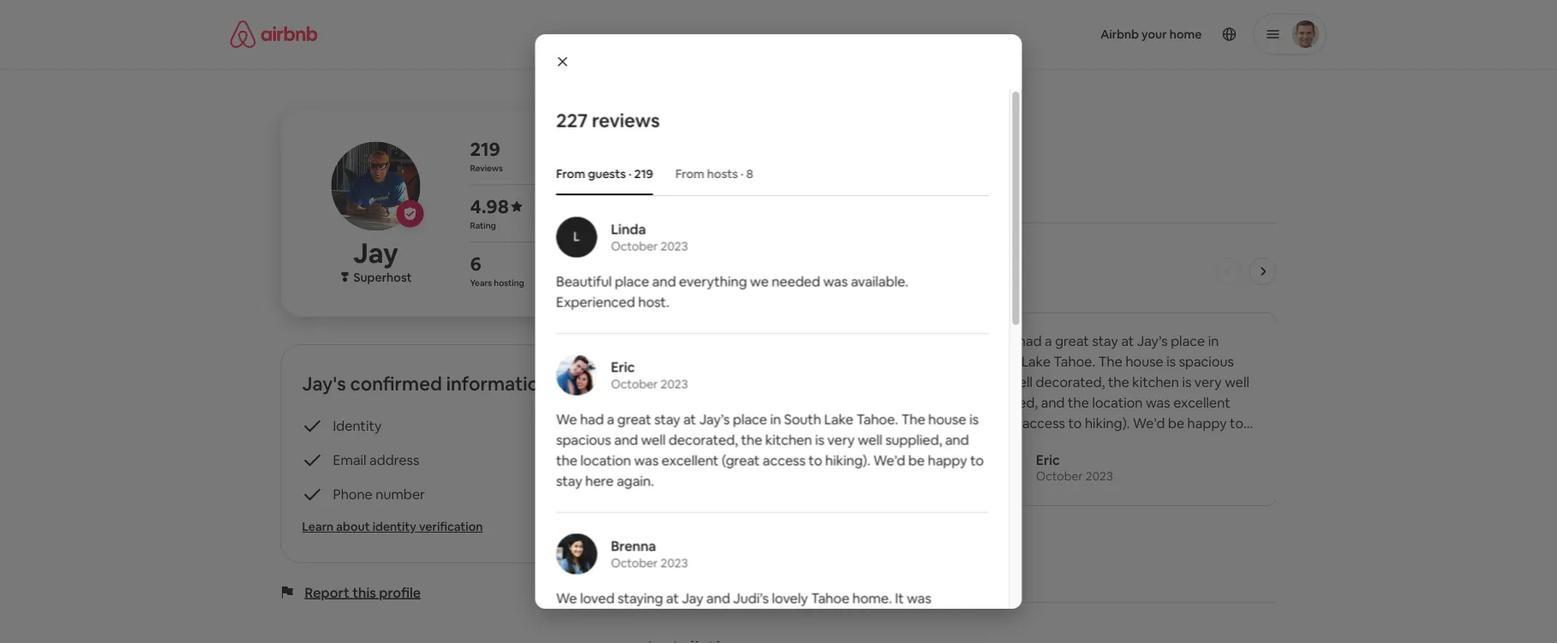 Task type: vqa. For each thing, say whether or not it's contained in the screenshot.
227 reviews dialog
yes



Task type: locate. For each thing, give the bounding box(es) containing it.
jay user profile image
[[331, 142, 421, 231], [331, 142, 421, 231]]

tahoe. up again.…
[[1054, 353, 1095, 370]]

227 reviews
[[556, 108, 660, 133]]

eric october 2023
[[611, 359, 688, 392], [1036, 451, 1113, 484]]

hiking). for we had a great stay at jay's place in south lake tahoe. the house is spacious and well decorated, the kitchen is very well supplied, and the location was excellent (great access to hiking). we'd be happy to stay here again.
[[825, 452, 870, 470]]

0 horizontal spatial decorated,
[[668, 432, 738, 449]]

tahoe. inside "…we had a great stay at jay's place in south lake tahoe. the house is spacious and well decorated, the kitchen is very well supplied, and the location was excellent (great access to hiking). we'd be happy to stay here again.…
[[1054, 353, 1095, 370]]

0 horizontal spatial 219
[[470, 137, 501, 161]]

phone number
[[333, 486, 425, 503]]

host.
[[638, 294, 669, 311]]

everything inside 'beautiful place and everything we needed was available. experienced host.'
[[679, 273, 747, 291]]

in inside "…we had a great stay at jay's place in south lake tahoe. the house is spacious and well decorated, the kitchen is very well supplied, and the location was excellent (great access to hiking). we'd be happy to stay here again.…
[[1208, 332, 1219, 350]]

supplied, down host.…
[[885, 432, 942, 449]]

1 vertical spatial spacious
[[556, 432, 611, 449]]

kitchen for again.
[[765, 432, 812, 449]]

tahoe. down host.…
[[856, 411, 898, 429]]

1 vertical spatial eric october 2023
[[1036, 451, 1113, 484]]

reviews inside 227 reviews dialog
[[592, 108, 660, 133]]

be for we had a great stay at jay's place in south lake tahoe. the house is spacious and well decorated, the kitchen is very well supplied, and the location was excellent (great access to hiking). we'd be happy to stay here again.
[[908, 452, 925, 470]]

happy for we had a great stay at jay's place in south lake tahoe. the house is spacious and well decorated, the kitchen is very well supplied, and the location was excellent (great access to hiking). we'd be happy to stay here again.
[[928, 452, 967, 470]]

tab panel
[[556, 217, 989, 644]]

0 vertical spatial location
[[1092, 394, 1143, 412]]

be inside we had a great stay at jay's place in south lake tahoe. the house is spacious and well decorated, the kitchen is very well supplied, and the location was excellent (great access to hiking). we'd be happy to stay here again.
[[908, 452, 925, 470]]

available. for "…beautiful place and everything we needed was available. experienced host.…
[[740, 353, 797, 370]]

from
[[556, 166, 585, 182], [675, 166, 704, 182]]

we'd for "…we had a great stay at jay's place in south lake tahoe. the house is spacious and well decorated, the kitchen is very well supplied, and the location was excellent (great access to hiking). we'd be happy to stay here again.…
[[1133, 415, 1165, 432]]

spacious
[[1179, 353, 1234, 370], [556, 432, 611, 449]]

1 vertical spatial at
[[683, 411, 696, 429]]

needed for "…beautiful place and everything we needed was available. experienced host.…
[[661, 353, 709, 370]]

0 vertical spatial we
[[556, 411, 577, 429]]

reviews right "227"
[[592, 108, 660, 133]]

great right "…we
[[1055, 332, 1089, 350]]

1 horizontal spatial we
[[820, 611, 839, 628]]

reviews for 227 reviews
[[592, 108, 660, 133]]

1 horizontal spatial great
[[1055, 332, 1089, 350]]

we for host.
[[750, 273, 769, 291]]

0 vertical spatial be
[[1168, 415, 1184, 432]]

2023 for at
[[660, 556, 688, 571]]

very inside we had a great stay at jay's place in south lake tahoe. the house is spacious and well decorated, the kitchen is very well supplied, and the location was excellent (great access to hiking). we'd be happy to stay here again.
[[827, 432, 855, 449]]

happy
[[1187, 415, 1227, 432], [928, 452, 967, 470]]

again!
[[820, 631, 857, 644]]

0 vertical spatial happy
[[1187, 415, 1227, 432]]

· right guests
[[628, 166, 631, 182]]

1 vertical spatial had
[[580, 411, 604, 429]]

it
[[895, 590, 904, 608]]

1 vertical spatial location
[[580, 452, 631, 470]]

a inside "…we had a great stay at jay's place in south lake tahoe. the house is spacious and well decorated, the kitchen is very well supplied, and the location was excellent (great access to hiking). we'd be happy to stay here again.…
[[1045, 332, 1052, 350]]

0 vertical spatial experienced
[[556, 294, 635, 311]]

0 horizontal spatial at
[[666, 590, 679, 608]]

stocked
[[665, 611, 716, 628]]

we inside we had a great stay at jay's place in south lake tahoe. the house is spacious and well decorated, the kitchen is very well supplied, and the location was excellent (great access to hiking). we'd be happy to stay here again.
[[556, 411, 577, 429]]

this
[[353, 584, 376, 602]]

reviews up "…beautiful
[[690, 259, 758, 284]]

tab panel containing linda
[[556, 217, 989, 644]]

linda
[[611, 221, 646, 238], [715, 451, 750, 469]]

1 horizontal spatial here
[[1010, 435, 1039, 453]]

at for again.…
[[1121, 332, 1134, 350]]

hiking). inside we had a great stay at jay's place in south lake tahoe. the house is spacious and well decorated, the kitchen is very well supplied, and the location was excellent (great access to hiking). we'd be happy to stay here again.
[[825, 452, 870, 470]]

2023 for everything
[[660, 238, 688, 254]]

experienced for host.…
[[800, 353, 879, 370]]

1 vertical spatial supplied,
[[885, 432, 942, 449]]

decorated, inside "…we had a great stay at jay's place in south lake tahoe. the house is spacious and well decorated, the kitchen is very well supplied, and the location was excellent (great access to hiking). we'd be happy to stay here again.…
[[1036, 373, 1105, 391]]

great for we
[[617, 411, 651, 429]]

everything
[[679, 273, 747, 291], [797, 332, 865, 350], [749, 611, 817, 628]]

1 horizontal spatial house
[[1126, 353, 1164, 370]]

needed inside we loved staying at jay and judi's lovely tahoe home. it was comfortable and stocked with everything  we needed for our long weekend stay. would definitely stay there again!
[[842, 611, 890, 628]]

excellent inside we had a great stay at jay's place in south lake tahoe. the house is spacious and well decorated, the kitchen is very well supplied, and the location was excellent (great access to hiking). we'd be happy to stay here again.
[[661, 452, 719, 470]]

2 horizontal spatial we
[[868, 332, 887, 350]]

identity
[[373, 520, 417, 535]]

excellent inside "…we had a great stay at jay's place in south lake tahoe. the house is spacious and well decorated, the kitchen is very well supplied, and the location was excellent (great access to hiking). we'd be happy to stay here again.…
[[1173, 394, 1230, 412]]

1 horizontal spatial jay
[[682, 590, 703, 608]]

stay.
[[617, 631, 645, 644]]

a for we
[[607, 411, 614, 429]]

0 vertical spatial at
[[1121, 332, 1134, 350]]

and up host.
[[652, 273, 676, 291]]

0 horizontal spatial (great
[[722, 452, 760, 470]]

1 horizontal spatial happy
[[1187, 415, 1227, 432]]

to
[[1068, 415, 1082, 432], [1230, 415, 1243, 432], [809, 452, 822, 470], [970, 452, 984, 470]]

we'd inside we had a great stay at jay's place in south lake tahoe. the house is spacious and well decorated, the kitchen is very well supplied, and the location was excellent (great access to hiking). we'd be happy to stay here again.
[[873, 452, 905, 470]]

1 horizontal spatial a
[[1045, 332, 1052, 350]]

decorated,
[[1036, 373, 1105, 391], [668, 432, 738, 449]]

0 vertical spatial (great
[[981, 415, 1019, 432]]

weekend
[[556, 631, 614, 644]]

2 vertical spatial everything
[[749, 611, 817, 628]]

0 vertical spatial a
[[1045, 332, 1052, 350]]

and up again.…
[[1041, 394, 1065, 412]]

here left again.
[[585, 473, 614, 490]]

1 horizontal spatial linda october 2023
[[715, 451, 792, 484]]

0 vertical spatial we'd
[[1133, 415, 1165, 432]]

the inside "…we had a great stay at jay's place in south lake tahoe. the house is spacious and well decorated, the kitchen is very well supplied, and the location was excellent (great access to hiking). we'd be happy to stay here again.…
[[1098, 353, 1123, 370]]

tahoe. inside we had a great stay at jay's place in south lake tahoe. the house is spacious and well decorated, the kitchen is very well supplied, and the location was excellent (great access to hiking). we'd be happy to stay here again.
[[856, 411, 898, 429]]

guests
[[588, 166, 626, 182]]

needed down home.
[[842, 611, 890, 628]]

great inside "…we had a great stay at jay's place in south lake tahoe. the house is spacious and well decorated, the kitchen is very well supplied, and the location was excellent (great access to hiking). we'd be happy to stay here again.…
[[1055, 332, 1089, 350]]

south inside "…we had a great stay at jay's place in south lake tahoe. the house is spacious and well decorated, the kitchen is very well supplied, and the location was excellent (great access to hiking). we'd be happy to stay here again.…
[[981, 353, 1018, 370]]

location for again.
[[580, 452, 631, 470]]

0 horizontal spatial hiking).
[[825, 452, 870, 470]]

eric october 2023 down "…beautiful
[[611, 359, 688, 392]]

about
[[643, 100, 726, 136]]

1 · from the left
[[628, 166, 631, 182]]

0 horizontal spatial jay's
[[643, 259, 686, 284]]

1 vertical spatial in
[[1208, 332, 1219, 350]]

address
[[370, 451, 419, 469]]

in for we had a great stay at jay's place in south lake tahoe. the house is spacious and well decorated, the kitchen is very well supplied, and the location was excellent (great access to hiking). we'd be happy to stay here again.
[[770, 411, 781, 429]]

spacious inside "…we had a great stay at jay's place in south lake tahoe. the house is spacious and well decorated, the kitchen is very well supplied, and the location was excellent (great access to hiking). we'd be happy to stay here again.…
[[1179, 353, 1234, 370]]

1 horizontal spatial lake
[[1021, 353, 1051, 370]]

loved
[[580, 590, 614, 608]]

profile element
[[799, 0, 1328, 69]]

available. up host.…
[[851, 273, 908, 291]]

0 horizontal spatial we
[[750, 273, 769, 291]]

0 horizontal spatial supplied,
[[885, 432, 942, 449]]

brenna
[[611, 538, 656, 556]]

here inside we had a great stay at jay's place in south lake tahoe. the house is spacious and well decorated, the kitchen is very well supplied, and the location was excellent (great access to hiking). we'd be happy to stay here again.
[[585, 473, 614, 490]]

(great inside we had a great stay at jay's place in south lake tahoe. the house is spacious and well decorated, the kitchen is very well supplied, and the location was excellent (great access to hiking). we'd be happy to stay here again.
[[722, 452, 760, 470]]

definitely
[[692, 631, 751, 644]]

we'd for we had a great stay at jay's place in south lake tahoe. the house is spacious and well decorated, the kitchen is very well supplied, and the location was excellent (great access to hiking). we'd be happy to stay here again.
[[873, 452, 905, 470]]

lake
[[1021, 353, 1051, 370], [824, 411, 853, 429]]

available. inside 'beautiful place and everything we needed was available. experienced host.'
[[851, 273, 908, 291]]

we'd inside "…we had a great stay at jay's place in south lake tahoe. the house is spacious and well decorated, the kitchen is very well supplied, and the location was excellent (great access to hiking). we'd be happy to stay here again.…
[[1133, 415, 1165, 432]]

219 up reviews
[[470, 137, 501, 161]]

1 horizontal spatial decorated,
[[1036, 373, 1105, 391]]

kitchen for again.…
[[1132, 373, 1179, 391]]

and down staying
[[638, 611, 662, 628]]

· left 8
[[740, 166, 744, 182]]

house inside "…we had a great stay at jay's place in south lake tahoe. the house is spacious and well decorated, the kitchen is very well supplied, and the location was excellent (great access to hiking). we'd be happy to stay here again.…
[[1126, 353, 1164, 370]]

supplied,
[[981, 394, 1038, 412], [885, 432, 942, 449]]

access for again.…
[[1022, 415, 1065, 432]]

0 horizontal spatial house
[[928, 411, 966, 429]]

everything inside "…beautiful place and everything we needed was available. experienced host.…
[[797, 332, 865, 350]]

experienced inside "…beautiful place and everything we needed was available. experienced host.…
[[800, 353, 879, 370]]

experienced inside 'beautiful place and everything we needed was available. experienced host.'
[[556, 294, 635, 311]]

great
[[1055, 332, 1089, 350], [617, 411, 651, 429]]

needed inside "…beautiful place and everything we needed was available. experienced host.…
[[661, 353, 709, 370]]

needed up "…beautiful place and everything we needed was available. experienced host.…
[[772, 273, 820, 291]]

1 horizontal spatial south
[[981, 353, 1018, 370]]

encinitas, ca
[[722, 169, 804, 187]]

spacious inside we had a great stay at jay's place in south lake tahoe. the house is spacious and well decorated, the kitchen is very well supplied, and the location was excellent (great access to hiking). we'd be happy to stay here again.
[[556, 432, 611, 449]]

jay's
[[643, 259, 686, 284], [1137, 332, 1168, 350], [699, 411, 730, 429]]

kitchen inside we had a great stay at jay's place in south lake tahoe. the house is spacious and well decorated, the kitchen is very well supplied, and the location was excellent (great access to hiking). we'd be happy to stay here again.
[[765, 432, 812, 449]]

happy inside we had a great stay at jay's place in south lake tahoe. the house is spacious and well decorated, the kitchen is very well supplied, and the location was excellent (great access to hiking). we'd be happy to stay here again.
[[928, 452, 967, 470]]

0 horizontal spatial south
[[784, 411, 821, 429]]

brenna october 2023
[[611, 538, 688, 571]]

great up again.
[[617, 411, 651, 429]]

october
[[611, 238, 658, 254], [611, 376, 658, 392], [715, 469, 762, 484], [1036, 469, 1083, 484], [611, 556, 658, 571]]

1 vertical spatial be
[[908, 452, 925, 470]]

tahoe. for we had a great stay at jay's place in south lake tahoe. the house is spacious and well decorated, the kitchen is very well supplied, and the location was excellent (great access to hiking). we'd be happy to stay here again.
[[856, 411, 898, 429]]

1 vertical spatial we'd
[[873, 452, 905, 470]]

experienced left host.…
[[800, 353, 879, 370]]

tab list
[[547, 153, 989, 195]]

access inside we had a great stay at jay's place in south lake tahoe. the house is spacious and well decorated, the kitchen is very well supplied, and the location was excellent (great access to hiking). we'd be happy to stay here again.
[[763, 452, 806, 470]]

great for "…we
[[1055, 332, 1089, 350]]

place inside 'beautiful place and everything we needed was available. experienced host.'
[[615, 273, 649, 291]]

happy inside "…we had a great stay at jay's place in south lake tahoe. the house is spacious and well decorated, the kitchen is very well supplied, and the location was excellent (great access to hiking). we'd be happy to stay here again.…
[[1187, 415, 1227, 432]]

1 vertical spatial linda
[[715, 451, 750, 469]]

linda user profile image
[[556, 217, 597, 258]]

eric october 2023 right eric user profile icon
[[1036, 451, 1113, 484]]

happy for "…we had a great stay at jay's place in south lake tahoe. the house is spacious and well decorated, the kitchen is very well supplied, and the location was excellent (great access to hiking). we'd be happy to stay here again.…
[[1187, 415, 1227, 432]]

219 right guests
[[634, 166, 653, 182]]

6
[[470, 252, 482, 276]]

0 horizontal spatial from
[[556, 166, 585, 182]]

a inside we had a great stay at jay's place in south lake tahoe. the house is spacious and well decorated, the kitchen is very well supplied, and the location was excellent (great access to hiking). we'd be happy to stay here again.
[[607, 411, 614, 429]]

place inside "…beautiful place and everything we needed was available. experienced host.…
[[733, 332, 768, 350]]

location inside we had a great stay at jay's place in south lake tahoe. the house is spacious and well decorated, the kitchen is very well supplied, and the location was excellent (great access to hiking). we'd be happy to stay here again.
[[580, 452, 631, 470]]

linda october 2023
[[611, 221, 688, 254], [715, 451, 792, 484]]

from for from hosts
[[675, 166, 704, 182]]

and up again.
[[614, 432, 638, 449]]

hosting
[[494, 277, 524, 288]]

available. inside "…beautiful place and everything we needed was available. experienced host.…
[[740, 353, 797, 370]]

1 horizontal spatial jay's
[[699, 411, 730, 429]]

tahoe. for "…we had a great stay at jay's place in south lake tahoe. the house is spacious and well decorated, the kitchen is very well supplied, and the location was excellent (great access to hiking). we'd be happy to stay here again.…
[[1054, 353, 1095, 370]]

1 vertical spatial a
[[607, 411, 614, 429]]

0 vertical spatial excellent
[[1173, 394, 1230, 412]]

0 horizontal spatial very
[[827, 432, 855, 449]]

2 horizontal spatial jay's
[[1137, 332, 1168, 350]]

0 vertical spatial kitchen
[[1132, 373, 1179, 391]]

0 vertical spatial needed
[[772, 273, 820, 291]]

south for again.
[[784, 411, 821, 429]]

2 · from the left
[[740, 166, 744, 182]]

stay inside we loved staying at jay and judi's lovely tahoe home. it was comfortable and stocked with everything  we needed for our long weekend stay. would definitely stay there again!
[[754, 631, 780, 644]]

0 horizontal spatial reviews
[[592, 108, 660, 133]]

0 horizontal spatial linda october 2023
[[611, 221, 688, 254]]

0 vertical spatial 219
[[470, 137, 501, 161]]

(great
[[981, 415, 1019, 432], [722, 452, 760, 470]]

we for host.…
[[868, 332, 887, 350]]

jay's for "…we had a great stay at jay's place in south lake tahoe. the house is spacious and well decorated, the kitchen is very well supplied, and the location was excellent (great access to hiking). we'd be happy to stay here again.…
[[1137, 332, 1168, 350]]

1 horizontal spatial excellent
[[1173, 394, 1230, 412]]

1 horizontal spatial we'd
[[1133, 415, 1165, 432]]

the
[[1108, 373, 1129, 391], [1068, 394, 1089, 412], [741, 432, 762, 449], [556, 452, 577, 470]]

in inside we had a great stay at jay's place in south lake tahoe. the house is spacious and well decorated, the kitchen is very well supplied, and the location was excellent (great access to hiking). we'd be happy to stay here again.
[[770, 411, 781, 429]]

1 horizontal spatial experienced
[[800, 353, 879, 370]]

supplied, for "…we had a great stay at jay's place in south lake tahoe. the house is spacious and well decorated, the kitchen is very well supplied, and the location was excellent (great access to hiking). we'd be happy to stay here again.…
[[981, 394, 1038, 412]]

1 vertical spatial we
[[868, 332, 887, 350]]

well
[[1008, 373, 1033, 391], [1225, 373, 1249, 391], [641, 432, 666, 449], [858, 432, 882, 449]]

2 we from the top
[[556, 590, 577, 608]]

jay's inside "…we had a great stay at jay's place in south lake tahoe. the house is spacious and well decorated, the kitchen is very well supplied, and the location was excellent (great access to hiking). we'd be happy to stay here again.…
[[1137, 332, 1168, 350]]

0 horizontal spatial spacious
[[556, 432, 611, 449]]

home.
[[852, 590, 892, 608]]

1 from from the left
[[556, 166, 585, 182]]

tab list containing from guests
[[547, 153, 989, 195]]

about jay
[[643, 100, 777, 136]]

we up again!
[[820, 611, 839, 628]]

october for at
[[611, 556, 658, 571]]

219 inside 227 reviews dialog
[[634, 166, 653, 182]]

south down "…beautiful place and everything we needed was available. experienced host.…
[[784, 411, 821, 429]]

years
[[470, 277, 492, 288]]

0 horizontal spatial here
[[585, 473, 614, 490]]

decorated, inside we had a great stay at jay's place in south lake tahoe. the house is spacious and well decorated, the kitchen is very well supplied, and the location was excellent (great access to hiking). we'd be happy to stay here again.
[[668, 432, 738, 449]]

1 horizontal spatial ·
[[740, 166, 744, 182]]

learn about identity verification button
[[302, 519, 553, 536]]

from left hosts
[[675, 166, 704, 182]]

was inside "…we had a great stay at jay's place in south lake tahoe. the house is spacious and well decorated, the kitchen is very well supplied, and the location was excellent (great access to hiking). we'd be happy to stay here again.…
[[1146, 394, 1170, 412]]

1 horizontal spatial available.
[[851, 273, 908, 291]]

place
[[615, 273, 649, 291], [733, 332, 768, 350], [1171, 332, 1205, 350], [733, 411, 767, 429]]

1 vertical spatial linda october 2023
[[715, 451, 792, 484]]

1 vertical spatial 219
[[634, 166, 653, 182]]

eric october 2023 inside 227 reviews dialog
[[611, 359, 688, 392]]

great inside we had a great stay at jay's place in south lake tahoe. the house is spacious and well decorated, the kitchen is very well supplied, and the location was excellent (great access to hiking). we'd be happy to stay here again.
[[617, 411, 651, 429]]

south inside we had a great stay at jay's place in south lake tahoe. the house is spacious and well decorated, the kitchen is very well supplied, and the location was excellent (great access to hiking). we'd be happy to stay here again.
[[784, 411, 821, 429]]

1 vertical spatial available.
[[740, 353, 797, 370]]

1 vertical spatial needed
[[661, 353, 709, 370]]

1 vertical spatial hiking).
[[825, 452, 870, 470]]

0 horizontal spatial access
[[763, 452, 806, 470]]

experienced down beautiful
[[556, 294, 635, 311]]

0 vertical spatial we
[[750, 273, 769, 291]]

0 horizontal spatial had
[[580, 411, 604, 429]]

needed inside 'beautiful place and everything we needed was available. experienced host.'
[[772, 273, 820, 291]]

had inside "…we had a great stay at jay's place in south lake tahoe. the house is spacious and well decorated, the kitchen is very well supplied, and the location was excellent (great access to hiking). we'd be happy to stay here again.…
[[1018, 332, 1042, 350]]

1 horizontal spatial needed
[[772, 273, 820, 291]]

and
[[652, 273, 676, 291], [771, 332, 794, 350], [981, 373, 1005, 391], [1041, 394, 1065, 412], [614, 432, 638, 449], [945, 432, 969, 449], [706, 590, 730, 608], [638, 611, 662, 628]]

report this profile button
[[305, 584, 421, 602]]

we inside we loved staying at jay and judi's lovely tahoe home. it was comfortable and stocked with everything  we needed for our long weekend stay. would definitely stay there again!
[[556, 590, 577, 608]]

we inside 'beautiful place and everything we needed was available. experienced host.'
[[750, 273, 769, 291]]

the
[[1098, 353, 1123, 370], [901, 411, 925, 429]]

1 vertical spatial experienced
[[800, 353, 879, 370]]

2 horizontal spatial in
[[1208, 332, 1219, 350]]

and left eric user profile icon
[[945, 432, 969, 449]]

here left again.…
[[1010, 435, 1039, 453]]

hiking). inside "…we had a great stay at jay's place in south lake tahoe. the house is spacious and well decorated, the kitchen is very well supplied, and the location was excellent (great access to hiking). we'd be happy to stay here again.…
[[1085, 415, 1130, 432]]

and up with
[[706, 590, 730, 608]]

at
[[1121, 332, 1134, 350], [683, 411, 696, 429], [666, 590, 679, 608]]

0 horizontal spatial experienced
[[556, 294, 635, 311]]

house inside we had a great stay at jay's place in south lake tahoe. the house is spacious and well decorated, the kitchen is very well supplied, and the location was excellent (great access to hiking). we'd be happy to stay here again.
[[928, 411, 966, 429]]

the for we had a great stay at jay's place in south lake tahoe. the house is spacious and well decorated, the kitchen is very well supplied, and the location was excellent (great access to hiking). we'd be happy to stay here again.
[[901, 411, 925, 429]]

we
[[556, 411, 577, 429], [556, 590, 577, 608]]

in for "…we had a great stay at jay's place in south lake tahoe. the house is spacious and well decorated, the kitchen is very well supplied, and the location was excellent (great access to hiking). we'd be happy to stay here again.…
[[1208, 332, 1219, 350]]

stay
[[1092, 332, 1118, 350], [654, 411, 680, 429], [981, 435, 1007, 453], [556, 473, 582, 490], [754, 631, 780, 644]]

south
[[981, 353, 1018, 370], [784, 411, 821, 429]]

we for we loved staying at jay and judi's lovely tahoe home. it was comfortable and stocked with everything  we needed for our long weekend stay. would definitely stay there again!
[[556, 590, 577, 608]]

0 horizontal spatial available.
[[740, 353, 797, 370]]

hiking).
[[1085, 415, 1130, 432], [825, 452, 870, 470]]

1 horizontal spatial reviews
[[690, 259, 758, 284]]

0 vertical spatial supplied,
[[981, 394, 1038, 412]]

1 vertical spatial access
[[763, 452, 806, 470]]

and down 'beautiful place and everything we needed was available. experienced host.'
[[771, 332, 794, 350]]

long
[[939, 611, 966, 628]]

linda october 2023 inside 227 reviews dialog
[[611, 221, 688, 254]]

0 vertical spatial lake
[[1021, 353, 1051, 370]]

(great inside "…we had a great stay at jay's place in south lake tahoe. the house is spacious and well decorated, the kitchen is very well supplied, and the location was excellent (great access to hiking). we'd be happy to stay here again.…
[[981, 415, 1019, 432]]

the inside we had a great stay at jay's place in south lake tahoe. the house is spacious and well decorated, the kitchen is very well supplied, and the location was excellent (great access to hiking). we'd be happy to stay here again.
[[901, 411, 925, 429]]

reviews
[[470, 162, 503, 174]]

information
[[446, 372, 550, 396]]

october inside brenna october 2023
[[611, 556, 658, 571]]

"…we had a great stay at jay's place in south lake tahoe. the house is spacious and well decorated, the kitchen is very well supplied, and the location was excellent (great access to hiking). we'd be happy to stay here again.…
[[981, 332, 1249, 453]]

we up "…beautiful place and everything we needed was available. experienced host.…
[[750, 273, 769, 291]]

1 we from the top
[[556, 411, 577, 429]]

reviews
[[592, 108, 660, 133], [690, 259, 758, 284]]

jay's inside we had a great stay at jay's place in south lake tahoe. the house is spacious and well decorated, the kitchen is very well supplied, and the location was excellent (great access to hiking). we'd be happy to stay here again.
[[699, 411, 730, 429]]

kitchen inside "…we had a great stay at jay's place in south lake tahoe. the house is spacious and well decorated, the kitchen is very well supplied, and the location was excellent (great access to hiking). we'd be happy to stay here again.…
[[1132, 373, 1179, 391]]

very
[[1194, 373, 1222, 391], [827, 432, 855, 449]]

(great for again.
[[722, 452, 760, 470]]

0 vertical spatial house
[[1126, 353, 1164, 370]]

0 vertical spatial very
[[1194, 373, 1222, 391]]

judi's
[[733, 590, 769, 608]]

1 horizontal spatial at
[[683, 411, 696, 429]]

2023 inside brenna october 2023
[[660, 556, 688, 571]]

1 vertical spatial jay's
[[1137, 332, 1168, 350]]

we up host.…
[[868, 332, 887, 350]]

available. down 'beautiful place and everything we needed was available. experienced host.'
[[740, 353, 797, 370]]

we inside "…beautiful place and everything we needed was available. experienced host.…
[[868, 332, 887, 350]]

1 horizontal spatial location
[[1092, 394, 1143, 412]]

supplied, inside we had a great stay at jay's place in south lake tahoe. the house is spacious and well decorated, the kitchen is very well supplied, and the location was excellent (great access to hiking). we'd be happy to stay here again.
[[885, 432, 942, 449]]

2 from from the left
[[675, 166, 704, 182]]

lake for "…we had a great stay at jay's place in south lake tahoe. the house is spacious and well decorated, the kitchen is very well supplied, and the location was excellent (great access to hiking). we'd be happy to stay here again.…
[[1021, 353, 1051, 370]]

1 horizontal spatial supplied,
[[981, 394, 1038, 412]]

219
[[470, 137, 501, 161], [634, 166, 653, 182]]

0 horizontal spatial needed
[[661, 353, 709, 370]]

lake inside "…we had a great stay at jay's place in south lake tahoe. the house is spacious and well decorated, the kitchen is very well supplied, and the location was excellent (great access to hiking). we'd be happy to stay here again.…
[[1021, 353, 1051, 370]]

was inside 'beautiful place and everything we needed was available. experienced host.'
[[823, 273, 848, 291]]

227
[[556, 108, 588, 133]]

1 vertical spatial great
[[617, 411, 651, 429]]

kitchen
[[1132, 373, 1179, 391], [765, 432, 812, 449]]

superhost
[[354, 270, 412, 285]]

eric user profile image
[[556, 355, 597, 396], [556, 355, 597, 396], [981, 448, 1022, 489]]

0 horizontal spatial a
[[607, 411, 614, 429]]

2 horizontal spatial jay
[[732, 100, 777, 136]]

6 years hosting
[[470, 252, 524, 288]]

1 horizontal spatial (great
[[981, 415, 1019, 432]]

2 vertical spatial in
[[770, 411, 781, 429]]

at inside "…we had a great stay at jay's place in south lake tahoe. the house is spacious and well decorated, the kitchen is very well supplied, and the location was excellent (great access to hiking). we'd be happy to stay here again.…
[[1121, 332, 1134, 350]]

0 horizontal spatial happy
[[928, 452, 967, 470]]

jay
[[732, 100, 777, 136], [353, 236, 399, 271], [682, 590, 703, 608]]

1 vertical spatial kitchen
[[765, 432, 812, 449]]

·
[[628, 166, 631, 182], [740, 166, 744, 182]]

at inside we had a great stay at jay's place in south lake tahoe. the house is spacious and well decorated, the kitchen is very well supplied, and the location was excellent (great access to hiking). we'd be happy to stay here again.
[[683, 411, 696, 429]]

report this profile
[[305, 584, 421, 602]]

be inside "…we had a great stay at jay's place in south lake tahoe. the house is spacious and well decorated, the kitchen is very well supplied, and the location was excellent (great access to hiking). we'd be happy to stay here again.…
[[1168, 415, 1184, 432]]

from left guests
[[556, 166, 585, 182]]

eric
[[611, 359, 635, 376], [1036, 451, 1060, 469]]

supplied, inside "…we had a great stay at jay's place in south lake tahoe. the house is spacious and well decorated, the kitchen is very well supplied, and the location was excellent (great access to hiking). we'd be happy to stay here again.…
[[981, 394, 1038, 412]]

access inside "…we had a great stay at jay's place in south lake tahoe. the house is spacious and well decorated, the kitchen is very well supplied, and the location was excellent (great access to hiking). we'd be happy to stay here again.…
[[1022, 415, 1065, 432]]

south down "…we
[[981, 353, 1018, 370]]

jay's confirmed information
[[302, 372, 550, 396]]

location for again.…
[[1092, 394, 1143, 412]]

available. for beautiful place and everything we needed was available. experienced host.
[[851, 273, 908, 291]]

2 vertical spatial needed
[[842, 611, 890, 628]]

brenna user profile image
[[556, 534, 597, 575], [556, 534, 597, 575]]

0 vertical spatial had
[[1018, 332, 1042, 350]]

0 horizontal spatial ·
[[628, 166, 631, 182]]

we'd
[[1133, 415, 1165, 432], [873, 452, 905, 470]]

lake inside we had a great stay at jay's place in south lake tahoe. the house is spacious and well decorated, the kitchen is very well supplied, and the location was excellent (great access to hiking). we'd be happy to stay here again.
[[824, 411, 853, 429]]

needed down "…beautiful
[[661, 353, 709, 370]]

1 vertical spatial decorated,
[[668, 432, 738, 449]]

jay inside we loved staying at jay and judi's lovely tahoe home. it was comfortable and stocked with everything  we needed for our long weekend stay. would definitely stay there again!
[[682, 590, 703, 608]]

0 horizontal spatial excellent
[[661, 452, 719, 470]]

· for from hosts
[[740, 166, 744, 182]]

here inside "…we had a great stay at jay's place in south lake tahoe. the house is spacious and well decorated, the kitchen is very well supplied, and the location was excellent (great access to hiking). we'd be happy to stay here again.…
[[1010, 435, 1039, 453]]

supplied, down "…we
[[981, 394, 1038, 412]]

very inside "…we had a great stay at jay's place in south lake tahoe. the house is spacious and well decorated, the kitchen is very well supplied, and the location was excellent (great access to hiking). we'd be happy to stay here again.…
[[1194, 373, 1222, 391]]

a for "…we
[[1045, 332, 1052, 350]]

house for "…we had a great stay at jay's place in south lake tahoe. the house is spacious and well decorated, the kitchen is very well supplied, and the location was excellent (great access to hiking). we'd be happy to stay here again.…
[[1126, 353, 1164, 370]]

1 vertical spatial the
[[901, 411, 925, 429]]

with
[[719, 611, 746, 628]]

was
[[823, 273, 848, 291], [712, 353, 737, 370], [1146, 394, 1170, 412], [634, 452, 658, 470], [907, 590, 931, 608]]

location inside "…we had a great stay at jay's place in south lake tahoe. the house is spacious and well decorated, the kitchen is very well supplied, and the location was excellent (great access to hiking). we'd be happy to stay here again.…
[[1092, 394, 1143, 412]]

had inside we had a great stay at jay's place in south lake tahoe. the house is spacious and well decorated, the kitchen is very well supplied, and the location was excellent (great access to hiking). we'd be happy to stay here again.
[[580, 411, 604, 429]]

linda user profile image
[[556, 217, 597, 258], [661, 448, 702, 489], [661, 448, 702, 489]]



Task type: describe. For each thing, give the bounding box(es) containing it.
227 reviews dialog
[[535, 34, 1022, 644]]

supplied, for we had a great stay at jay's place in south lake tahoe. the house is spacious and well decorated, the kitchen is very well supplied, and the location was excellent (great access to hiking). we'd be happy to stay here again.
[[885, 432, 942, 449]]

lovely
[[772, 590, 808, 608]]

beautiful
[[556, 273, 612, 291]]

had for "…we
[[1018, 332, 1042, 350]]

jay's for we had a great stay at jay's place in south lake tahoe. the house is spacious and well decorated, the kitchen is very well supplied, and the location was excellent (great access to hiking). we'd be happy to stay here again.
[[699, 411, 730, 429]]

"…we
[[981, 332, 1015, 350]]

reviews for jay's reviews
[[690, 259, 758, 284]]

everything for host.
[[679, 273, 747, 291]]

experienced for host.
[[556, 294, 635, 311]]

4.98
[[470, 194, 509, 219]]

learn
[[302, 520, 334, 535]]

october for great
[[611, 376, 658, 392]]

again.
[[617, 473, 654, 490]]

confirmed
[[350, 372, 442, 396]]

had for we
[[580, 411, 604, 429]]

linda inside tab panel
[[611, 221, 646, 238]]

there
[[783, 631, 817, 644]]

was inside "…beautiful place and everything we needed was available. experienced host.…
[[712, 353, 737, 370]]

eric user profile image
[[981, 448, 1022, 489]]

(great for again.…
[[981, 415, 1019, 432]]

very for "…we had a great stay at jay's place in south lake tahoe. the house is spacious and well decorated, the kitchen is very well supplied, and the location was excellent (great access to hiking). we'd be happy to stay here again.…
[[1194, 373, 1222, 391]]

we inside we loved staying at jay and judi's lovely tahoe home. it was comfortable and stocked with everything  we needed for our long weekend stay. would definitely stay there again!
[[820, 611, 839, 628]]

here for again.
[[585, 473, 614, 490]]

number
[[376, 486, 425, 503]]

access for again.
[[763, 452, 806, 470]]

from hosts · 8
[[675, 166, 753, 182]]

decorated, for again.
[[668, 432, 738, 449]]

very for we had a great stay at jay's place in south lake tahoe. the house is spacious and well decorated, the kitchen is very well supplied, and the location was excellent (great access to hiking). we'd be happy to stay here again.
[[827, 432, 855, 449]]

would
[[648, 631, 689, 644]]

we loved staying at jay and judi's lovely tahoe home. it was comfortable and stocked with everything  we needed for our long weekend stay. would definitely stay there again!
[[556, 590, 966, 644]]

hiking). for "…we had a great stay at jay's place in south lake tahoe. the house is spacious and well decorated, the kitchen is very well supplied, and the location was excellent (great access to hiking). we'd be happy to stay here again.…
[[1085, 415, 1130, 432]]

staying
[[617, 590, 663, 608]]

lives in encinitas, ca
[[673, 169, 804, 187]]

email
[[333, 451, 367, 469]]

here for again.…
[[1010, 435, 1039, 453]]

be for "…we had a great stay at jay's place in south lake tahoe. the house is spacious and well decorated, the kitchen is very well supplied, and the location was excellent (great access to hiking). we'd be happy to stay here again.…
[[1168, 415, 1184, 432]]

lake for we had a great stay at jay's place in south lake tahoe. the house is spacious and well decorated, the kitchen is very well supplied, and the location was excellent (great access to hiking). we'd be happy to stay here again.
[[824, 411, 853, 429]]

verification
[[419, 520, 483, 535]]

phone
[[333, 486, 373, 503]]

house for we had a great stay at jay's place in south lake tahoe. the house is spacious and well decorated, the kitchen is very well supplied, and the location was excellent (great access to hiking). we'd be happy to stay here again.
[[928, 411, 966, 429]]

comfortable
[[556, 611, 635, 628]]

our
[[915, 611, 936, 628]]

decorated, for again.…
[[1036, 373, 1105, 391]]

we had a great stay at jay's place in south lake tahoe. the house is spacious and well decorated, the kitchen is very well supplied, and the location was excellent (great access to hiking). we'd be happy to stay here again.
[[556, 411, 984, 490]]

219 reviews
[[470, 137, 503, 174]]

again.…
[[1042, 435, 1089, 453]]

1 horizontal spatial eric october 2023
[[1036, 451, 1113, 484]]

and inside 'beautiful place and everything we needed was available. experienced host.'
[[652, 273, 676, 291]]

rating
[[470, 220, 496, 231]]

jay's reviews
[[643, 259, 758, 284]]

excellent for again.…
[[1173, 394, 1230, 412]]

0 vertical spatial jay's
[[643, 259, 686, 284]]

about
[[336, 520, 370, 535]]

at inside we loved staying at jay and judi's lovely tahoe home. it was comfortable and stocked with everything  we needed for our long weekend stay. would definitely stay there again!
[[666, 590, 679, 608]]

2023 for great
[[660, 376, 688, 392]]

lives
[[673, 169, 705, 187]]

needed for beautiful place and everything we needed was available. experienced host.
[[772, 273, 820, 291]]

for
[[893, 611, 912, 628]]

everything inside we loved staying at jay and judi's lovely tahoe home. it was comfortable and stocked with everything  we needed for our long weekend stay. would definitely stay there again!
[[749, 611, 817, 628]]

219 inside 219 reviews
[[470, 137, 501, 161]]

report
[[305, 584, 350, 602]]

spacious for "…we had a great stay at jay's place in south lake tahoe. the house is spacious and well decorated, the kitchen is very well supplied, and the location was excellent (great access to hiking). we'd be happy to stay here again.…
[[1179, 353, 1234, 370]]

jay's
[[302, 372, 346, 396]]

"…beautiful
[[661, 332, 730, 350]]

beautiful place and everything we needed was available. experienced host.
[[556, 273, 908, 311]]

learn about identity verification
[[302, 520, 483, 535]]

hosts
[[707, 166, 738, 182]]

tahoe
[[811, 590, 849, 608]]

excellent for again.
[[661, 452, 719, 470]]

was inside we had a great stay at jay's place in south lake tahoe. the house is spacious and well decorated, the kitchen is very well supplied, and the location was excellent (great access to hiking). we'd be happy to stay here again.
[[634, 452, 658, 470]]

1 vertical spatial eric
[[1036, 451, 1060, 469]]

"…beautiful place and everything we needed was available. experienced host.…
[[661, 332, 923, 370]]

at for again.
[[683, 411, 696, 429]]

tab list inside 227 reviews dialog
[[547, 153, 989, 195]]

and inside "…beautiful place and everything we needed was available. experienced host.…
[[771, 332, 794, 350]]

the for "…we had a great stay at jay's place in south lake tahoe. the house is spacious and well decorated, the kitchen is very well supplied, and the location was excellent (great access to hiking). we'd be happy to stay here again.…
[[1098, 353, 1123, 370]]

from for from guests
[[556, 166, 585, 182]]

email address
[[333, 451, 419, 469]]

place inside we had a great stay at jay's place in south lake tahoe. the house is spacious and well decorated, the kitchen is very well supplied, and the location was excellent (great access to hiking). we'd be happy to stay here again.
[[733, 411, 767, 429]]

profile
[[379, 584, 421, 602]]

from guests · 219
[[556, 166, 653, 182]]

tab panel inside 227 reviews dialog
[[556, 217, 989, 644]]

south for again.…
[[981, 353, 1018, 370]]

and down "…we
[[981, 373, 1005, 391]]

eric inside tab panel
[[611, 359, 635, 376]]

0 vertical spatial in
[[708, 169, 719, 187]]

identity
[[333, 417, 382, 435]]

0 horizontal spatial jay
[[353, 236, 399, 271]]

we for we had a great stay at jay's place in south lake tahoe. the house is spacious and well decorated, the kitchen is very well supplied, and the location was excellent (great access to hiking). we'd be happy to stay here again.
[[556, 411, 577, 429]]

everything for host.…
[[797, 332, 865, 350]]

was inside we loved staying at jay and judi's lovely tahoe home. it was comfortable and stocked with everything  we needed for our long weekend stay. would definitely stay there again!
[[907, 590, 931, 608]]

verified host image
[[403, 207, 417, 221]]

october for everything
[[611, 238, 658, 254]]

spacious for we had a great stay at jay's place in south lake tahoe. the house is spacious and well decorated, the kitchen is very well supplied, and the location was excellent (great access to hiking). we'd be happy to stay here again.
[[556, 432, 611, 449]]

place inside "…we had a great stay at jay's place in south lake tahoe. the house is spacious and well decorated, the kitchen is very well supplied, and the location was excellent (great access to hiking). we'd be happy to stay here again.…
[[1171, 332, 1205, 350]]

8
[[746, 166, 753, 182]]

host.…
[[882, 353, 923, 370]]

· for from guests
[[628, 166, 631, 182]]



